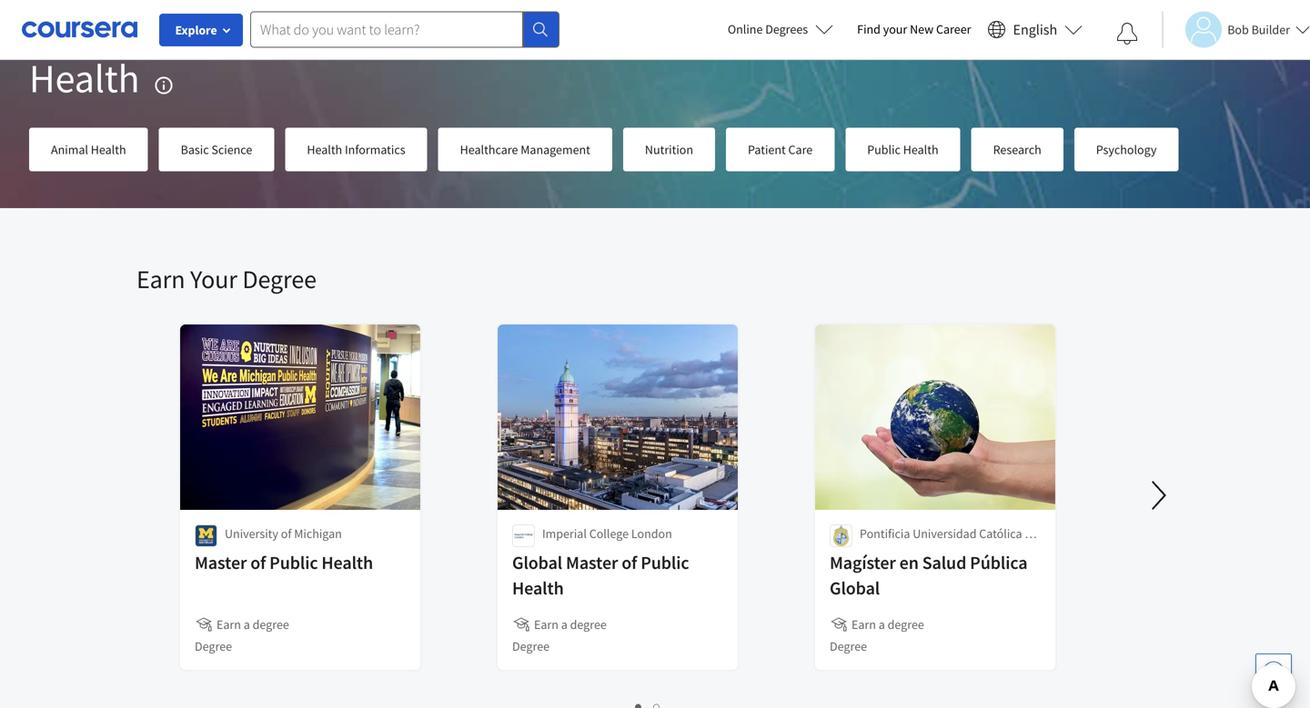 Task type: vqa. For each thing, say whether or not it's contained in the screenshot.
2nd a from left
yes



Task type: describe. For each thing, give the bounding box(es) containing it.
animal health link
[[29, 128, 148, 171]]

degree for magíster
[[830, 639, 867, 655]]

imperial
[[542, 526, 587, 542]]

science
[[211, 141, 252, 158]]

0 horizontal spatial public
[[270, 552, 318, 575]]

new
[[910, 21, 934, 37]]

psychology link
[[1074, 128, 1179, 171]]

online degrees button
[[713, 9, 848, 49]]

degree for global
[[512, 639, 550, 655]]

nutrition
[[645, 141, 693, 158]]

patient
[[748, 141, 786, 158]]

next slide image
[[1137, 474, 1181, 518]]

patient care
[[748, 141, 813, 158]]

en
[[900, 552, 919, 575]]

healthcare management
[[460, 141, 590, 158]]

research link
[[971, 128, 1063, 171]]

basic
[[181, 141, 209, 158]]

pontificia
[[860, 526, 910, 542]]

imperial college london image
[[512, 525, 535, 548]]

explore link
[[29, 24, 69, 44]]

0 horizontal spatial explore
[[29, 25, 69, 41]]

pontificia universidad católica de chile
[[860, 526, 1038, 561]]

magíster
[[830, 552, 896, 575]]

university
[[225, 526, 278, 542]]

of for university
[[281, 526, 292, 542]]

management
[[521, 141, 590, 158]]

university of michigan image
[[195, 525, 217, 548]]

explore inside dropdown button
[[175, 22, 217, 38]]

chile
[[860, 544, 887, 561]]

michigan
[[294, 526, 342, 542]]

college
[[589, 526, 629, 542]]

universidad
[[913, 526, 977, 542]]

bob builder button
[[1162, 11, 1310, 48]]

earn a degree for of
[[217, 617, 289, 633]]

bob
[[1228, 21, 1249, 38]]

health inside the 'global master of public health'
[[512, 577, 564, 600]]

master of public health
[[195, 552, 373, 575]]

of for master
[[250, 552, 266, 575]]

a for magíster
[[879, 617, 885, 633]]

earn a degree for en
[[852, 617, 924, 633]]

de
[[1025, 526, 1038, 542]]

animal health
[[51, 141, 126, 158]]

earn left your
[[136, 263, 185, 295]]

explore button
[[159, 14, 243, 46]]

public inside the public health link
[[867, 141, 901, 158]]

earn for global master of public health
[[534, 617, 559, 633]]

healthcare
[[460, 141, 518, 158]]

nutrition link
[[623, 128, 715, 171]]

coursera image
[[22, 15, 137, 44]]

london
[[631, 526, 672, 542]]

pontificia universidad católica de chile image
[[830, 525, 853, 548]]

1 master from the left
[[195, 552, 247, 575]]

global inside the 'global master of public health'
[[512, 552, 562, 575]]

animal
[[51, 141, 88, 158]]

online degrees
[[728, 21, 808, 37]]

find
[[857, 21, 881, 37]]

bob builder
[[1228, 21, 1290, 38]]

earn for magíster en salud pública global
[[852, 617, 876, 633]]

basic science link
[[159, 128, 274, 171]]



Task type: locate. For each thing, give the bounding box(es) containing it.
public inside the 'global master of public health'
[[641, 552, 689, 575]]

2 horizontal spatial earn a degree
[[852, 617, 924, 633]]

pública
[[970, 552, 1028, 575]]

0 horizontal spatial a
[[244, 617, 250, 633]]

public down london
[[641, 552, 689, 575]]

outlined info action image
[[153, 75, 174, 96]]

católica
[[979, 526, 1022, 542]]

degree for of
[[253, 617, 289, 633]]

degree down master of public health
[[253, 617, 289, 633]]

earn down magíster
[[852, 617, 876, 633]]

list
[[182, 696, 1115, 709]]

What do you want to learn? text field
[[250, 11, 523, 48]]

1 horizontal spatial public
[[641, 552, 689, 575]]

3 earn a degree from the left
[[852, 617, 924, 633]]

of inside the 'global master of public health'
[[622, 552, 637, 575]]

degree down the 'global master of public health'
[[570, 617, 607, 633]]

of up master of public health
[[281, 526, 292, 542]]

english button
[[980, 0, 1090, 59]]

degree down magíster en salud pública global
[[888, 617, 924, 633]]

health
[[105, 25, 141, 41], [29, 53, 140, 103], [91, 141, 126, 158], [307, 141, 342, 158], [903, 141, 939, 158], [322, 552, 373, 575], [512, 577, 564, 600]]

0 horizontal spatial earn a degree
[[217, 617, 289, 633]]

master inside the 'global master of public health'
[[566, 552, 618, 575]]

2 a from the left
[[561, 617, 568, 633]]

english
[[1013, 20, 1058, 39]]

a down the 'global master of public health'
[[561, 617, 568, 633]]

earn
[[136, 263, 185, 295], [217, 617, 241, 633], [534, 617, 559, 633], [852, 617, 876, 633]]

a for global
[[561, 617, 568, 633]]

psychology
[[1096, 141, 1157, 158]]

2 horizontal spatial of
[[622, 552, 637, 575]]

global inside magíster en salud pública global
[[830, 577, 880, 600]]

earn for master of public health
[[217, 617, 241, 633]]

2 horizontal spatial degree
[[888, 617, 924, 633]]

explore
[[175, 22, 217, 38], [29, 25, 69, 41]]

your
[[883, 21, 907, 37]]

degree for master
[[195, 639, 232, 655]]

2 horizontal spatial a
[[879, 617, 885, 633]]

master
[[195, 552, 247, 575], [566, 552, 618, 575]]

None search field
[[250, 11, 560, 48]]

1 horizontal spatial of
[[281, 526, 292, 542]]

master down imperial college london
[[566, 552, 618, 575]]

1 horizontal spatial global
[[830, 577, 880, 600]]

0 horizontal spatial global
[[512, 552, 562, 575]]

earn your degree
[[136, 263, 317, 295]]

list inside earn your degree carousel element
[[182, 696, 1115, 709]]

informatics
[[345, 141, 405, 158]]

global
[[512, 552, 562, 575], [830, 577, 880, 600]]

degree for en
[[888, 617, 924, 633]]

1 a from the left
[[244, 617, 250, 633]]

earn a degree down master of public health
[[217, 617, 289, 633]]

of
[[281, 526, 292, 542], [250, 552, 266, 575], [622, 552, 637, 575]]

help center image
[[1263, 662, 1285, 683]]

salud
[[922, 552, 967, 575]]

research
[[993, 141, 1042, 158]]

degrees
[[765, 21, 808, 37]]

earn a degree
[[217, 617, 289, 633], [534, 617, 607, 633], [852, 617, 924, 633]]

patient care link
[[726, 128, 835, 171]]

0 vertical spatial global
[[512, 552, 562, 575]]

2 horizontal spatial public
[[867, 141, 901, 158]]

earn your degree carousel element
[[136, 208, 1310, 709]]

earn a degree down the 'global master of public health'
[[534, 617, 607, 633]]

imperial college london
[[542, 526, 672, 542]]

a down magíster
[[879, 617, 885, 633]]

global down magíster
[[830, 577, 880, 600]]

2 degree from the left
[[570, 617, 607, 633]]

your
[[190, 263, 237, 295]]

public right care at the right of the page
[[867, 141, 901, 158]]

public health link
[[846, 128, 961, 171]]

a down master of public health
[[244, 617, 250, 633]]

0 horizontal spatial degree
[[253, 617, 289, 633]]

degree for master
[[570, 617, 607, 633]]

2 master from the left
[[566, 552, 618, 575]]

1 horizontal spatial master
[[566, 552, 618, 575]]

basic science
[[181, 141, 252, 158]]

earn a degree for master
[[534, 617, 607, 633]]

magíster en salud pública global
[[830, 552, 1028, 600]]

1 horizontal spatial a
[[561, 617, 568, 633]]

find your new career
[[857, 21, 971, 37]]

1 horizontal spatial earn a degree
[[534, 617, 607, 633]]

healthcare management link
[[438, 128, 612, 171]]

a
[[244, 617, 250, 633], [561, 617, 568, 633], [879, 617, 885, 633]]

career
[[936, 21, 971, 37]]

1 vertical spatial global
[[830, 577, 880, 600]]

3 degree from the left
[[888, 617, 924, 633]]

degree
[[242, 263, 317, 295], [195, 639, 232, 655], [512, 639, 550, 655], [830, 639, 867, 655]]

a for master
[[244, 617, 250, 633]]

global master of public health
[[512, 552, 689, 600]]

degree
[[253, 617, 289, 633], [570, 617, 607, 633], [888, 617, 924, 633]]

show notifications image
[[1117, 23, 1139, 45]]

public down university of michigan
[[270, 552, 318, 575]]

earn down master of public health
[[217, 617, 241, 633]]

0 horizontal spatial master
[[195, 552, 247, 575]]

3 a from the left
[[879, 617, 885, 633]]

1 earn a degree from the left
[[217, 617, 289, 633]]

earn a degree down magíster en salud pública global
[[852, 617, 924, 633]]

1 horizontal spatial degree
[[570, 617, 607, 633]]

public health
[[867, 141, 939, 158]]

of down the university
[[250, 552, 266, 575]]

2 earn a degree from the left
[[534, 617, 607, 633]]

master down university of michigan icon
[[195, 552, 247, 575]]

0 horizontal spatial of
[[250, 552, 266, 575]]

online
[[728, 21, 763, 37]]

health informatics link
[[285, 128, 427, 171]]

builder
[[1252, 21, 1290, 38]]

earn down the 'global master of public health'
[[534, 617, 559, 633]]

1 horizontal spatial explore
[[175, 22, 217, 38]]

health informatics
[[307, 141, 405, 158]]

university of michigan
[[225, 526, 342, 542]]

find your new career link
[[848, 18, 980, 41]]

global down imperial college london "icon"
[[512, 552, 562, 575]]

of down college
[[622, 552, 637, 575]]

1 degree from the left
[[253, 617, 289, 633]]

care
[[788, 141, 813, 158]]

public
[[867, 141, 901, 158], [270, 552, 318, 575], [641, 552, 689, 575]]



